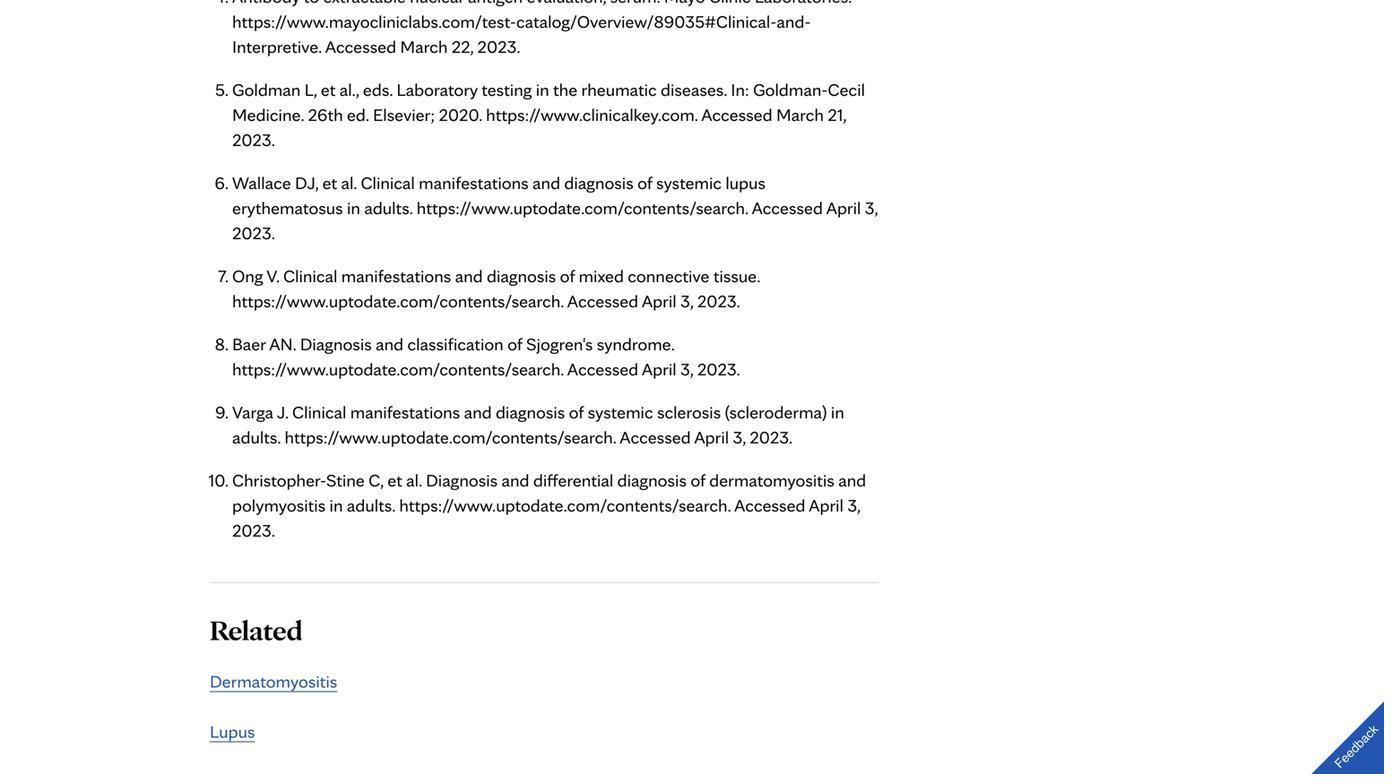 Task type: vqa. For each thing, say whether or not it's contained in the screenshot.
Request associated with Request appointment
no



Task type: locate. For each thing, give the bounding box(es) containing it.
and right dermatomyositis
[[839, 470, 867, 491]]

march left 22,
[[400, 36, 448, 57]]

baer
[[232, 334, 266, 355]]

accessed down mixed
[[567, 291, 639, 312]]

the
[[553, 79, 578, 100]]

accessed down dermatomyositis
[[735, 495, 806, 517]]

2023. down polymyositis
[[232, 520, 275, 542]]

dermatomyositis
[[710, 470, 835, 491]]

0 horizontal spatial al.
[[341, 172, 357, 194]]

ong
[[232, 265, 263, 287]]

differential
[[534, 470, 614, 491]]

varga j. clinical manifestations and diagnosis of systemic sclerosis (scleroderma) in adults. https://www.uptodate.com/contents/search. accessed april 3, 2023.
[[232, 402, 845, 448]]

diagnosis down baer an. diagnosis and classification of sjogren's syndrome. https://www.uptodate.com/contents/search. accessed april 3, 2023.
[[496, 402, 565, 423]]

diagnosis inside wallace dj, et al. clinical manifestations and diagnosis of systemic lupus erythematosus in adults. https://www.uptodate.com/contents/search. accessed april 3, 2023.
[[564, 172, 634, 194]]

j.
[[277, 402, 288, 423]]

dermatomyositis
[[210, 671, 338, 693]]

april inside baer an. diagnosis and classification of sjogren's syndrome. https://www.uptodate.com/contents/search. accessed april 3, 2023.
[[642, 359, 677, 380]]

and down baer an. diagnosis and classification of sjogren's syndrome. https://www.uptodate.com/contents/search. accessed april 3, 2023.
[[464, 402, 492, 423]]

interpretive.
[[232, 36, 322, 57]]

2023.
[[478, 36, 521, 57], [232, 129, 275, 151], [232, 222, 275, 244], [698, 291, 741, 312], [698, 359, 741, 380], [750, 427, 793, 448], [232, 520, 275, 542]]

accessed down in:
[[702, 104, 773, 126]]

lupus
[[726, 172, 766, 194]]

of down sclerosis
[[691, 470, 706, 491]]

in
[[536, 79, 549, 100], [347, 197, 360, 219], [831, 402, 845, 423], [330, 495, 343, 517]]

elsevier;
[[373, 104, 435, 126]]

et right c,
[[388, 470, 402, 491]]

diagnosis inside christopher-stine c, et al. diagnosis and differential diagnosis of dermatomyositis and polymyositis in adults. https://www.uptodate.com/contents/search. accessed april 3, 2023.
[[426, 470, 498, 491]]

clinical right j. at bottom
[[292, 402, 347, 423]]

mayo
[[664, 0, 706, 7]]

clinical inside ong v. clinical manifestations and diagnosis of mixed connective tissue. https://www.uptodate.com/contents/search. accessed april 3, 2023.
[[283, 265, 338, 287]]

april
[[827, 197, 861, 219], [642, 291, 677, 312], [642, 359, 677, 380], [695, 427, 729, 448], [809, 495, 844, 517]]

and
[[533, 172, 561, 194], [455, 265, 483, 287], [376, 334, 404, 355], [464, 402, 492, 423], [502, 470, 530, 491], [839, 470, 867, 491]]

2023. down (scleroderma)
[[750, 427, 793, 448]]

accessed down sclerosis
[[620, 427, 691, 448]]

al. inside wallace dj, et al. clinical manifestations and diagnosis of systemic lupus erythematosus in adults. https://www.uptodate.com/contents/search. accessed april 3, 2023.
[[341, 172, 357, 194]]

antibody to extractable nuclear antigen evaluation, serum. mayo clinic laboratories. https://www.mayocliniclabs.com/test-catalog/overview/89035#clinical-and- interpretive. accessed march 22, 2023.
[[232, 0, 852, 57]]

polymyositis
[[232, 495, 326, 517]]

al. right dj,
[[341, 172, 357, 194]]

2 vertical spatial adults.
[[347, 495, 395, 517]]

laboratory
[[397, 79, 478, 100]]

accessed
[[325, 36, 396, 57], [702, 104, 773, 126], [752, 197, 823, 219], [567, 291, 639, 312], [567, 359, 639, 380], [620, 427, 691, 448], [735, 495, 806, 517]]

diagnosis
[[300, 334, 372, 355], [426, 470, 498, 491]]

https://www.uptodate.com/contents/search. inside wallace dj, et al. clinical manifestations and diagnosis of systemic lupus erythematosus in adults. https://www.uptodate.com/contents/search. accessed april 3, 2023.
[[417, 197, 749, 219]]

0 vertical spatial diagnosis
[[300, 334, 372, 355]]

manifestations inside wallace dj, et al. clinical manifestations and diagnosis of systemic lupus erythematosus in adults. https://www.uptodate.com/contents/search. accessed april 3, 2023.
[[419, 172, 529, 194]]

systemic
[[657, 172, 722, 194], [588, 402, 653, 423]]

in down stine
[[330, 495, 343, 517]]

march
[[400, 36, 448, 57], [777, 104, 824, 126]]

https://www.uptodate.com/contents/search. down 'classification'
[[232, 359, 564, 380]]

2023. inside antibody to extractable nuclear antigen evaluation, serum. mayo clinic laboratories. https://www.mayocliniclabs.com/test-catalog/overview/89035#clinical-and- interpretive. accessed march 22, 2023.
[[478, 36, 521, 57]]

accessed down the syndrome.
[[567, 359, 639, 380]]

diagnosis right c,
[[426, 470, 498, 491]]

adults.
[[364, 197, 413, 219], [232, 427, 281, 448], [347, 495, 395, 517]]

l,
[[305, 79, 317, 100]]

manifestations inside ong v. clinical manifestations and diagnosis of mixed connective tissue. https://www.uptodate.com/contents/search. accessed april 3, 2023.
[[341, 265, 451, 287]]

0 vertical spatial adults.
[[364, 197, 413, 219]]

clinical for j.
[[292, 402, 347, 423]]

al. right c,
[[406, 470, 422, 491]]

manifestations
[[419, 172, 529, 194], [341, 265, 451, 287], [350, 402, 460, 423]]

lupus
[[210, 722, 255, 743]]

accessed down lupus
[[752, 197, 823, 219]]

and inside wallace dj, et al. clinical manifestations and diagnosis of systemic lupus erythematosus in adults. https://www.uptodate.com/contents/search. accessed april 3, 2023.
[[533, 172, 561, 194]]

0 vertical spatial al.
[[341, 172, 357, 194]]

clinical inside varga j. clinical manifestations and diagnosis of systemic sclerosis (scleroderma) in adults. https://www.uptodate.com/contents/search. accessed april 3, 2023.
[[292, 402, 347, 423]]

april inside ong v. clinical manifestations and diagnosis of mixed connective tissue. https://www.uptodate.com/contents/search. accessed april 3, 2023.
[[642, 291, 677, 312]]

2023. down "erythematosus" in the top of the page
[[232, 222, 275, 244]]

2 vertical spatial manifestations
[[350, 402, 460, 423]]

in inside christopher-stine c, et al. diagnosis and differential diagnosis of dermatomyositis and polymyositis in adults. https://www.uptodate.com/contents/search. accessed april 3, 2023.
[[330, 495, 343, 517]]

et
[[321, 79, 336, 100], [323, 172, 337, 194], [388, 470, 402, 491]]

varga
[[232, 402, 274, 423]]

1 vertical spatial al.
[[406, 470, 422, 491]]

ed.
[[347, 104, 369, 126]]

of
[[638, 172, 653, 194], [560, 265, 575, 287], [508, 334, 523, 355], [569, 402, 584, 423], [691, 470, 706, 491]]

2023. inside wallace dj, et al. clinical manifestations and diagnosis of systemic lupus erythematosus in adults. https://www.uptodate.com/contents/search. accessed april 3, 2023.
[[232, 222, 275, 244]]

et inside goldman l, et al., eds. laboratory testing in the rheumatic diseases. in: goldman-cecil medicine. 26th ed. elsevier; 2020. https://www.clinicalkey.com. accessed march 21, 2023.
[[321, 79, 336, 100]]

et inside wallace dj, et al. clinical manifestations and diagnosis of systemic lupus erythematosus in adults. https://www.uptodate.com/contents/search. accessed april 3, 2023.
[[323, 172, 337, 194]]

and up 'classification'
[[455, 265, 483, 287]]

2023. right 22,
[[478, 36, 521, 57]]

https://www.uptodate.com/contents/search.
[[417, 197, 749, 219], [232, 291, 564, 312], [232, 359, 564, 380], [285, 427, 617, 448], [399, 495, 731, 517]]

1 horizontal spatial march
[[777, 104, 824, 126]]

1 vertical spatial manifestations
[[341, 265, 451, 287]]

cecil
[[828, 79, 865, 100]]

1 horizontal spatial al.
[[406, 470, 422, 491]]

1 vertical spatial clinical
[[283, 265, 338, 287]]

3, inside varga j. clinical manifestations and diagnosis of systemic sclerosis (scleroderma) in adults. https://www.uptodate.com/contents/search. accessed april 3, 2023.
[[733, 427, 746, 448]]

of inside varga j. clinical manifestations and diagnosis of systemic sclerosis (scleroderma) in adults. https://www.uptodate.com/contents/search. accessed april 3, 2023.
[[569, 402, 584, 423]]

https://www.uptodate.com/contents/search. down the differential
[[399, 495, 731, 517]]

diagnosis down sclerosis
[[618, 470, 687, 491]]

clinical down elsevier;
[[361, 172, 415, 194]]

and inside varga j. clinical manifestations and diagnosis of systemic sclerosis (scleroderma) in adults. https://www.uptodate.com/contents/search. accessed april 3, 2023.
[[464, 402, 492, 423]]

21,
[[828, 104, 847, 126]]

2023. up sclerosis
[[698, 359, 741, 380]]

in left the
[[536, 79, 549, 100]]

and down goldman l, et al., eds. laboratory testing in the rheumatic diseases. in: goldman-cecil medicine. 26th ed. elsevier; 2020. https://www.clinicalkey.com. accessed march 21, 2023.
[[533, 172, 561, 194]]

et right dj,
[[323, 172, 337, 194]]

diagnosis right an.
[[300, 334, 372, 355]]

an.
[[269, 334, 296, 355]]

https://www.uptodate.com/contents/search. up mixed
[[417, 197, 749, 219]]

0 horizontal spatial march
[[400, 36, 448, 57]]

erythematosus
[[232, 197, 343, 219]]

clinical
[[361, 172, 415, 194], [283, 265, 338, 287], [292, 402, 347, 423]]

april inside wallace dj, et al. clinical manifestations and diagnosis of systemic lupus erythematosus in adults. https://www.uptodate.com/contents/search. accessed april 3, 2023.
[[827, 197, 861, 219]]

3,
[[865, 197, 878, 219], [681, 291, 694, 312], [681, 359, 694, 380], [733, 427, 746, 448], [848, 495, 861, 517]]

et right l,
[[321, 79, 336, 100]]

of down https://www.clinicalkey.com.
[[638, 172, 653, 194]]

systemic left lupus
[[657, 172, 722, 194]]

2023. inside goldman l, et al., eds. laboratory testing in the rheumatic diseases. in: goldman-cecil medicine. 26th ed. elsevier; 2020. https://www.clinicalkey.com. accessed march 21, 2023.
[[232, 129, 275, 151]]

al.
[[341, 172, 357, 194], [406, 470, 422, 491]]

christopher-
[[232, 470, 326, 491]]

2023. down medicine. at the top of the page
[[232, 129, 275, 151]]

2023. down tissue.
[[698, 291, 741, 312]]

https://www.uptodate.com/contents/search. inside baer an. diagnosis and classification of sjogren's syndrome. https://www.uptodate.com/contents/search. accessed april 3, 2023.
[[232, 359, 564, 380]]

c,
[[369, 470, 384, 491]]

0 vertical spatial clinical
[[361, 172, 415, 194]]

0 vertical spatial et
[[321, 79, 336, 100]]

of left "sjogren's"
[[508, 334, 523, 355]]

0 vertical spatial manifestations
[[419, 172, 529, 194]]

diagnosis inside ong v. clinical manifestations and diagnosis of mixed connective tissue. https://www.uptodate.com/contents/search. accessed april 3, 2023.
[[487, 265, 556, 287]]

diagnosis down https://www.clinicalkey.com.
[[564, 172, 634, 194]]

1 horizontal spatial systemic
[[657, 172, 722, 194]]

diseases.
[[661, 79, 727, 100]]

in right (scleroderma)
[[831, 402, 845, 423]]

accessed inside wallace dj, et al. clinical manifestations and diagnosis of systemic lupus erythematosus in adults. https://www.uptodate.com/contents/search. accessed april 3, 2023.
[[752, 197, 823, 219]]

2 vertical spatial et
[[388, 470, 402, 491]]

accessed down https://www.mayocliniclabs.com/test-
[[325, 36, 396, 57]]

1 horizontal spatial diagnosis
[[426, 470, 498, 491]]

0 horizontal spatial systemic
[[588, 402, 653, 423]]

in inside varga j. clinical manifestations and diagnosis of systemic sclerosis (scleroderma) in adults. https://www.uptodate.com/contents/search. accessed april 3, 2023.
[[831, 402, 845, 423]]

3, inside baer an. diagnosis and classification of sjogren's syndrome. https://www.uptodate.com/contents/search. accessed april 3, 2023.
[[681, 359, 694, 380]]

2023. inside ong v. clinical manifestations and diagnosis of mixed connective tissue. https://www.uptodate.com/contents/search. accessed april 3, 2023.
[[698, 291, 741, 312]]

https://www.uptodate.com/contents/search. inside varga j. clinical manifestations and diagnosis of systemic sclerosis (scleroderma) in adults. https://www.uptodate.com/contents/search. accessed april 3, 2023.
[[285, 427, 617, 448]]

1 vertical spatial systemic
[[588, 402, 653, 423]]

connective
[[628, 265, 710, 287]]

1 vertical spatial adults.
[[232, 427, 281, 448]]

diagnosis down wallace dj, et al. clinical manifestations and diagnosis of systemic lupus erythematosus in adults. https://www.uptodate.com/contents/search. accessed april 3, 2023.
[[487, 265, 556, 287]]

of up the differential
[[569, 402, 584, 423]]

https://www.uptodate.com/contents/search. up 'classification'
[[232, 291, 564, 312]]

manifestations for adults.
[[350, 402, 460, 423]]

0 vertical spatial march
[[400, 36, 448, 57]]

catalog/overview/89035#clinical-
[[516, 11, 777, 32]]

clinic
[[709, 0, 751, 7]]

diagnosis
[[564, 172, 634, 194], [487, 265, 556, 287], [496, 402, 565, 423], [618, 470, 687, 491]]

3, inside ong v. clinical manifestations and diagnosis of mixed connective tissue. https://www.uptodate.com/contents/search. accessed april 3, 2023.
[[681, 291, 694, 312]]

manifestations inside varga j. clinical manifestations and diagnosis of systemic sclerosis (scleroderma) in adults. https://www.uptodate.com/contents/search. accessed april 3, 2023.
[[350, 402, 460, 423]]

in right "erythematosus" in the top of the page
[[347, 197, 360, 219]]

1 vertical spatial et
[[323, 172, 337, 194]]

0 horizontal spatial diagnosis
[[300, 334, 372, 355]]

accessed inside goldman l, et al., eds. laboratory testing in the rheumatic diseases. in: goldman-cecil medicine. 26th ed. elsevier; 2020. https://www.clinicalkey.com. accessed march 21, 2023.
[[702, 104, 773, 126]]

dj,
[[295, 172, 319, 194]]

1 vertical spatial diagnosis
[[426, 470, 498, 491]]

in:
[[731, 79, 750, 100]]

0 vertical spatial systemic
[[657, 172, 722, 194]]

1 vertical spatial march
[[777, 104, 824, 126]]

and left 'classification'
[[376, 334, 404, 355]]

baer an. diagnosis and classification of sjogren's syndrome. https://www.uptodate.com/contents/search. accessed april 3, 2023.
[[232, 334, 741, 380]]

march down goldman- at the right of page
[[777, 104, 824, 126]]

of left mixed
[[560, 265, 575, 287]]

2 vertical spatial clinical
[[292, 402, 347, 423]]

adults. inside christopher-stine c, et al. diagnosis and differential diagnosis of dermatomyositis and polymyositis in adults. https://www.uptodate.com/contents/search. accessed april 3, 2023.
[[347, 495, 395, 517]]

systemic left sclerosis
[[588, 402, 653, 423]]

clinical right v.
[[283, 265, 338, 287]]

stine
[[326, 470, 365, 491]]

goldman
[[232, 79, 301, 100]]

of inside baer an. diagnosis and classification of sjogren's syndrome. https://www.uptodate.com/contents/search. accessed april 3, 2023.
[[508, 334, 523, 355]]

https://www.uptodate.com/contents/search. up c,
[[285, 427, 617, 448]]

wallace dj, et al. clinical manifestations and diagnosis of systemic lupus erythematosus in adults. https://www.uptodate.com/contents/search. accessed april 3, 2023.
[[232, 172, 878, 244]]



Task type: describe. For each thing, give the bounding box(es) containing it.
sclerosis
[[657, 402, 721, 423]]

of inside wallace dj, et al. clinical manifestations and diagnosis of systemic lupus erythematosus in adults. https://www.uptodate.com/contents/search. accessed april 3, 2023.
[[638, 172, 653, 194]]

lupus link
[[210, 722, 255, 743]]

accessed inside antibody to extractable nuclear antigen evaluation, serum. mayo clinic laboratories. https://www.mayocliniclabs.com/test-catalog/overview/89035#clinical-and- interpretive. accessed march 22, 2023.
[[325, 36, 396, 57]]

syndrome.
[[597, 334, 675, 355]]

rheumatic
[[582, 79, 657, 100]]

et for al.
[[323, 172, 337, 194]]

3, inside wallace dj, et al. clinical manifestations and diagnosis of systemic lupus erythematosus in adults. https://www.uptodate.com/contents/search. accessed april 3, 2023.
[[865, 197, 878, 219]]

2020.
[[439, 104, 482, 126]]

feedback
[[1332, 723, 1382, 772]]

goldman-
[[753, 79, 828, 100]]

testing
[[482, 79, 532, 100]]

clinical inside wallace dj, et al. clinical manifestations and diagnosis of systemic lupus erythematosus in adults. https://www.uptodate.com/contents/search. accessed april 3, 2023.
[[361, 172, 415, 194]]

accessed inside christopher-stine c, et al. diagnosis and differential diagnosis of dermatomyositis and polymyositis in adults. https://www.uptodate.com/contents/search. accessed april 3, 2023.
[[735, 495, 806, 517]]

sjogren's
[[526, 334, 593, 355]]

(scleroderma)
[[725, 402, 827, 423]]

april inside christopher-stine c, et al. diagnosis and differential diagnosis of dermatomyositis and polymyositis in adults. https://www.uptodate.com/contents/search. accessed april 3, 2023.
[[809, 495, 844, 517]]

accessed inside ong v. clinical manifestations and diagnosis of mixed connective tissue. https://www.uptodate.com/contents/search. accessed april 3, 2023.
[[567, 291, 639, 312]]

in inside wallace dj, et al. clinical manifestations and diagnosis of systemic lupus erythematosus in adults. https://www.uptodate.com/contents/search. accessed april 3, 2023.
[[347, 197, 360, 219]]

https://www.mayocliniclabs.com/test-
[[232, 11, 516, 32]]

eds.
[[363, 79, 393, 100]]

antigen
[[468, 0, 523, 7]]

and left the differential
[[502, 470, 530, 491]]

al. inside christopher-stine c, et al. diagnosis and differential diagnosis of dermatomyositis and polymyositis in adults. https://www.uptodate.com/contents/search. accessed april 3, 2023.
[[406, 470, 422, 491]]

26th
[[308, 104, 343, 126]]

of inside ong v. clinical manifestations and diagnosis of mixed connective tissue. https://www.uptodate.com/contents/search. accessed april 3, 2023.
[[560, 265, 575, 287]]

of inside christopher-stine c, et al. diagnosis and differential diagnosis of dermatomyositis and polymyositis in adults. https://www.uptodate.com/contents/search. accessed april 3, 2023.
[[691, 470, 706, 491]]

3, inside christopher-stine c, et al. diagnosis and differential diagnosis of dermatomyositis and polymyositis in adults. https://www.uptodate.com/contents/search. accessed april 3, 2023.
[[848, 495, 861, 517]]

goldman l, et al., eds. laboratory testing in the rheumatic diseases. in: goldman-cecil medicine. 26th ed. elsevier; 2020. https://www.clinicalkey.com. accessed march 21, 2023.
[[232, 79, 865, 151]]

systemic inside varga j. clinical manifestations and diagnosis of systemic sclerosis (scleroderma) in adults. https://www.uptodate.com/contents/search. accessed april 3, 2023.
[[588, 402, 653, 423]]

https://www.clinicalkey.com.
[[486, 104, 698, 126]]

nuclear
[[410, 0, 464, 7]]

al.,
[[340, 79, 359, 100]]

march inside goldman l, et al., eds. laboratory testing in the rheumatic diseases. in: goldman-cecil medicine. 26th ed. elsevier; 2020. https://www.clinicalkey.com. accessed march 21, 2023.
[[777, 104, 824, 126]]

2023. inside christopher-stine c, et al. diagnosis and differential diagnosis of dermatomyositis and polymyositis in adults. https://www.uptodate.com/contents/search. accessed april 3, 2023.
[[232, 520, 275, 542]]

clinical for v.
[[283, 265, 338, 287]]

evaluation,
[[527, 0, 606, 7]]

et inside christopher-stine c, et al. diagnosis and differential diagnosis of dermatomyositis and polymyositis in adults. https://www.uptodate.com/contents/search. accessed april 3, 2023.
[[388, 470, 402, 491]]

and-
[[777, 11, 811, 32]]

serum.
[[610, 0, 660, 7]]

systemic inside wallace dj, et al. clinical manifestations and diagnosis of systemic lupus erythematosus in adults. https://www.uptodate.com/contents/search. accessed april 3, 2023.
[[657, 172, 722, 194]]

april inside varga j. clinical manifestations and diagnosis of systemic sclerosis (scleroderma) in adults. https://www.uptodate.com/contents/search. accessed april 3, 2023.
[[695, 427, 729, 448]]

christopher-stine c, et al. diagnosis and differential diagnosis of dermatomyositis and polymyositis in adults. https://www.uptodate.com/contents/search. accessed april 3, 2023.
[[232, 470, 867, 542]]

adults. inside varga j. clinical manifestations and diagnosis of systemic sclerosis (scleroderma) in adults. https://www.uptodate.com/contents/search. accessed april 3, 2023.
[[232, 427, 281, 448]]

medicine.
[[232, 104, 304, 126]]

classification
[[408, 334, 504, 355]]

diagnosis inside christopher-stine c, et al. diagnosis and differential diagnosis of dermatomyositis and polymyositis in adults. https://www.uptodate.com/contents/search. accessed april 3, 2023.
[[618, 470, 687, 491]]

diagnosis inside varga j. clinical manifestations and diagnosis of systemic sclerosis (scleroderma) in adults. https://www.uptodate.com/contents/search. accessed april 3, 2023.
[[496, 402, 565, 423]]

https://www.uptodate.com/contents/search. inside ong v. clinical manifestations and diagnosis of mixed connective tissue. https://www.uptodate.com/contents/search. accessed april 3, 2023.
[[232, 291, 564, 312]]

v.
[[267, 265, 280, 287]]

feedback button
[[1297, 687, 1385, 775]]

ong v. clinical manifestations and diagnosis of mixed connective tissue. https://www.uptodate.com/contents/search. accessed april 3, 2023.
[[232, 265, 760, 312]]

dermatomyositis link
[[210, 671, 338, 693]]

mixed
[[579, 265, 624, 287]]

accessed inside varga j. clinical manifestations and diagnosis of systemic sclerosis (scleroderma) in adults. https://www.uptodate.com/contents/search. accessed april 3, 2023.
[[620, 427, 691, 448]]

march inside antibody to extractable nuclear antigen evaluation, serum. mayo clinic laboratories. https://www.mayocliniclabs.com/test-catalog/overview/89035#clinical-and- interpretive. accessed march 22, 2023.
[[400, 36, 448, 57]]

antibody
[[232, 0, 300, 7]]

extractable
[[323, 0, 406, 7]]

2023. inside varga j. clinical manifestations and diagnosis of systemic sclerosis (scleroderma) in adults. https://www.uptodate.com/contents/search. accessed april 3, 2023.
[[750, 427, 793, 448]]

wallace
[[232, 172, 291, 194]]

manifestations for accessed
[[341, 265, 451, 287]]

22,
[[452, 36, 474, 57]]

https://www.uptodate.com/contents/search. inside christopher-stine c, et al. diagnosis and differential diagnosis of dermatomyositis and polymyositis in adults. https://www.uptodate.com/contents/search. accessed april 3, 2023.
[[399, 495, 731, 517]]

tissue.
[[714, 265, 760, 287]]

2023. inside baer an. diagnosis and classification of sjogren's syndrome. https://www.uptodate.com/contents/search. accessed april 3, 2023.
[[698, 359, 741, 380]]

and inside baer an. diagnosis and classification of sjogren's syndrome. https://www.uptodate.com/contents/search. accessed april 3, 2023.
[[376, 334, 404, 355]]

laboratories.
[[755, 0, 852, 7]]

to
[[304, 0, 319, 7]]

in inside goldman l, et al., eds. laboratory testing in the rheumatic diseases. in: goldman-cecil medicine. 26th ed. elsevier; 2020. https://www.clinicalkey.com. accessed march 21, 2023.
[[536, 79, 549, 100]]

diagnosis inside baer an. diagnosis and classification of sjogren's syndrome. https://www.uptodate.com/contents/search. accessed april 3, 2023.
[[300, 334, 372, 355]]

and inside ong v. clinical manifestations and diagnosis of mixed connective tissue. https://www.uptodate.com/contents/search. accessed april 3, 2023.
[[455, 265, 483, 287]]

et for al.,
[[321, 79, 336, 100]]

accessed inside baer an. diagnosis and classification of sjogren's syndrome. https://www.uptodate.com/contents/search. accessed april 3, 2023.
[[567, 359, 639, 380]]

adults. inside wallace dj, et al. clinical manifestations and diagnosis of systemic lupus erythematosus in adults. https://www.uptodate.com/contents/search. accessed april 3, 2023.
[[364, 197, 413, 219]]

related
[[210, 613, 303, 648]]



